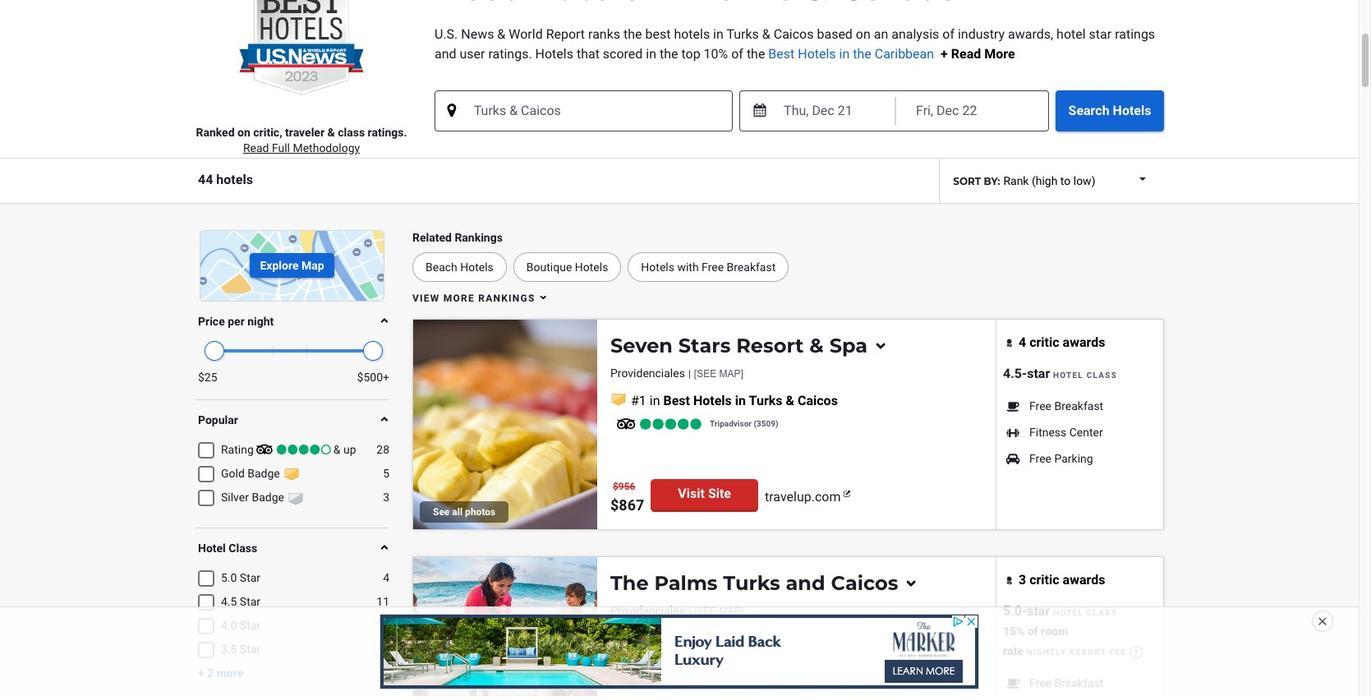 Task type: locate. For each thing, give the bounding box(es) containing it.
star
[[1089, 26, 1112, 42], [1028, 365, 1051, 381], [1028, 603, 1051, 619]]

2 critic from the top
[[1030, 572, 1060, 587]]

critic up 4.5-star hotel class
[[1030, 334, 1060, 350]]

hotel class element
[[198, 441, 390, 506], [198, 569, 390, 696]]

3 for 3 critic awards
[[1019, 572, 1027, 587]]

seven
[[611, 333, 673, 357]]

class
[[229, 541, 257, 554]]

star for 3 critic awards
[[1028, 603, 1051, 619]]

1 horizontal spatial and
[[786, 571, 826, 595]]

hotels right search
[[1113, 103, 1152, 118]]

methodology
[[293, 141, 360, 154]]

on inside u.s. news & world report ranks the best hotels in turks & caicos based on an analysis of industry awards, hotel star ratings and user ratings.                  hotels that scored in the top 10% of the
[[856, 26, 871, 42]]

free right with
[[702, 260, 724, 273]]

2 star from the top
[[240, 595, 261, 608]]

awards,
[[1008, 26, 1054, 42]]

Start Date text field
[[784, 97, 858, 125]]

awards up 4.5-star hotel class
[[1063, 334, 1106, 350]]

0 vertical spatial rankings
[[455, 231, 503, 244]]

& left the spa
[[810, 333, 824, 357]]

0 vertical spatial breakfast
[[727, 260, 776, 273]]

caicos inside u.s. news & world report ranks the best hotels in turks & caicos based on an analysis of industry awards, hotel star ratings and user ratings.                  hotels that scored in the top 10% of the
[[774, 26, 814, 42]]

+ left more
[[198, 666, 204, 679]]

1 vertical spatial [see map]
[[694, 606, 744, 618]]

ratings. right class
[[368, 126, 407, 139]]

1 vertical spatial ratings.
[[368, 126, 407, 139]]

free down fitness
[[1030, 452, 1052, 465]]

0 horizontal spatial hotels
[[216, 172, 253, 187]]

hotel class inside 4.5-star hotel class
[[1054, 370, 1118, 379]]

2 for +
[[207, 666, 214, 679]]

1 vertical spatial +
[[198, 666, 204, 679]]

1 awards from the top
[[1063, 334, 1106, 350]]

star
[[240, 571, 261, 584], [240, 595, 261, 608], [240, 619, 261, 632], [240, 642, 261, 656]]

star right 4.5
[[240, 595, 261, 608]]

2 horizontal spatial of
[[1028, 624, 1039, 637]]

0 horizontal spatial on
[[238, 126, 251, 139]]

star right the "hotel"
[[1089, 26, 1112, 42]]

1 vertical spatial critic
[[1030, 572, 1060, 587]]

1 vertical spatial breakfast
[[1055, 399, 1104, 412]]

see
[[433, 506, 450, 517]]

& up methodology
[[328, 126, 335, 139]]

0 horizontal spatial 2
[[207, 666, 214, 679]]

5.0 star
[[221, 571, 261, 584]]

search
[[1069, 103, 1110, 118]]

more down "beach hotels" link
[[444, 292, 475, 304]]

1 horizontal spatial on
[[856, 26, 871, 42]]

related rankings
[[413, 231, 503, 244]]

& right news
[[498, 26, 506, 42]]

badge up silver badge
[[248, 466, 280, 480]]

0 horizontal spatial 3
[[383, 490, 390, 503]]

1 vertical spatial 3
[[1019, 572, 1027, 587]]

hotels
[[536, 46, 574, 62], [798, 46, 836, 62], [1113, 103, 1152, 118], [460, 260, 494, 273], [575, 260, 609, 273], [641, 260, 675, 273], [694, 393, 732, 409], [694, 631, 732, 646]]

2 hotel class element from the top
[[198, 569, 390, 696]]

class
[[338, 126, 365, 139]]

awards for 4 critic awards
[[1063, 334, 1106, 350]]

1 # from the top
[[631, 393, 639, 409]]

[see map] button for palms
[[694, 606, 744, 618]]

1 horizontal spatial hotels
[[674, 26, 710, 42]]

breakfast inside hotels with free breakfast link
[[727, 260, 776, 273]]

hotel class element for hotel class
[[198, 569, 390, 696]]

hotel class element containing rating
[[198, 441, 390, 506]]

1 vertical spatial awards
[[1063, 572, 1106, 587]]

of left the industry
[[943, 26, 955, 42]]

analysis
[[892, 26, 940, 42]]

2 left more
[[207, 666, 214, 679]]

ratings. down 'world'
[[489, 46, 532, 62]]

the left caribbean
[[853, 46, 872, 62]]

hotels right 44 on the top left
[[216, 172, 253, 187]]

[see map] button
[[694, 369, 744, 380], [694, 606, 744, 618]]

0 vertical spatial free breakfast
[[1030, 399, 1104, 412]]

) down # 2 in best hotels in turks & caicos
[[776, 657, 779, 666]]

1 hotel class element from the top
[[198, 441, 390, 506]]

) down # 1 in best hotels in turks & caicos
[[776, 419, 779, 428]]

rating
[[221, 443, 254, 456]]

beach
[[426, 260, 458, 273]]

2 [see map] button from the top
[[694, 606, 744, 618]]

2 tripadvisor ( from the top
[[710, 657, 757, 666]]

None field
[[472, 102, 732, 120]]

)
[[776, 419, 779, 428], [776, 657, 779, 666]]

0 vertical spatial star
[[1089, 26, 1112, 42]]

5.0
[[221, 571, 237, 584]]

1 vertical spatial hotel class
[[1054, 608, 1118, 617]]

2 [see map] from the top
[[694, 606, 744, 618]]

0 vertical spatial #
[[631, 393, 639, 409]]

1 star from the top
[[240, 571, 261, 584]]

0 vertical spatial [see map] button
[[694, 369, 744, 380]]

turks up 1270
[[749, 631, 783, 646]]

2 hotel class from the top
[[1054, 608, 1118, 617]]

badge down gold badge
[[252, 490, 284, 503]]

providenciales down the
[[611, 604, 685, 618]]

# up tripadvisor traveler rating 5 based on 3509 reviews image
[[631, 393, 639, 409]]

1 vertical spatial tripadvisor (
[[710, 657, 757, 666]]

1 providenciales from the top
[[611, 367, 685, 380]]

read down critic,
[[243, 141, 269, 154]]

0 horizontal spatial read
[[243, 141, 269, 154]]

0 vertical spatial tripadvisor (
[[710, 419, 757, 428]]

star right 4.0
[[240, 619, 261, 632]]

star for 4 critic awards
[[1028, 365, 1051, 381]]

[see map] up # 2 in best hotels in turks & caicos
[[694, 606, 744, 618]]

providenciales for seven
[[611, 367, 685, 380]]

2 ) from the top
[[776, 657, 779, 666]]

0 vertical spatial )
[[776, 419, 779, 428]]

star inside u.s. news & world report ranks the best hotels in turks & caicos based on an analysis of industry awards, hotel star ratings and user ratings.                  hotels that scored in the top 10% of the
[[1089, 26, 1112, 42]]

3 inside "hotel class" element
[[383, 490, 390, 503]]

critic up 5.0-star hotel class
[[1030, 572, 1060, 587]]

3 down 5
[[383, 490, 390, 503]]

0 vertical spatial ratings.
[[489, 46, 532, 62]]

star for 3.5 star
[[240, 642, 261, 656]]

best up the tripadvisor traveler rating 4.5 based on 1270 reviews image
[[664, 631, 690, 646]]

gold badge
[[221, 466, 280, 480]]

more down the industry
[[985, 46, 1016, 62]]

1 vertical spatial hotel class element
[[198, 569, 390, 696]]

1 vertical spatial on
[[238, 126, 251, 139]]

1 horizontal spatial 2
[[639, 631, 647, 646]]

0 vertical spatial critic
[[1030, 334, 1060, 350]]

free breakfast down "nightly resort fee"
[[1030, 676, 1104, 689]]

1 horizontal spatial 4
[[1019, 334, 1027, 350]]

1 vertical spatial 4
[[383, 571, 390, 584]]

0 horizontal spatial ratings.
[[368, 126, 407, 139]]

2 vertical spatial of
[[1028, 624, 1039, 637]]

0 vertical spatial more
[[985, 46, 1016, 62]]

2 up the tripadvisor traveler rating 4.5 based on 1270 reviews image
[[639, 631, 647, 646]]

best hotels in the caribbean link
[[769, 46, 938, 62]]

0 vertical spatial hotel class element
[[198, 441, 390, 506]]

) for resort
[[776, 419, 779, 428]]

the right 10%
[[747, 46, 766, 62]]

providenciales
[[611, 367, 685, 380], [611, 604, 685, 618]]

explore
[[260, 259, 299, 272]]

more
[[985, 46, 1016, 62], [444, 292, 475, 304]]

[see map] button up # 2 in best hotels in turks & caicos
[[694, 606, 744, 618]]

best up tripadvisor traveler rating 5 based on 3509 reviews image
[[664, 393, 690, 409]]

2 # from the top
[[631, 631, 639, 646]]

0 horizontal spatial of
[[732, 46, 744, 62]]

# up the tripadvisor traveler rating 4.5 based on 1270 reviews image
[[631, 631, 639, 646]]

0 vertical spatial 3
[[383, 490, 390, 503]]

best right 10%
[[769, 46, 795, 62]]

+ read more button
[[941, 46, 1016, 62]]

tripadvisor ( down # 2 in best hotels in turks & caicos
[[710, 657, 757, 666]]

2 providenciales from the top
[[611, 604, 685, 618]]

tripadvisor ( down # 1 in best hotels in turks & caicos
[[710, 419, 757, 428]]

1 ) from the top
[[776, 419, 779, 428]]

[see map]
[[694, 369, 744, 380], [694, 606, 744, 618]]

1 vertical spatial free breakfast
[[1030, 676, 1104, 689]]

0 horizontal spatial more
[[444, 292, 475, 304]]

free
[[702, 260, 724, 273], [1030, 399, 1052, 412], [1030, 452, 1052, 465], [1030, 676, 1052, 689]]

& down the palms turks and caicos
[[786, 631, 795, 646]]

ratings
[[1115, 26, 1156, 42]]

0 horizontal spatial and
[[435, 46, 457, 62]]

night
[[248, 315, 274, 328]]

hotel class up the room
[[1054, 608, 1118, 617]]

1 vertical spatial [see map] button
[[694, 606, 744, 618]]

center
[[1070, 426, 1104, 439]]

on inside ranked on critic, traveler & class ratings. read full methodology
[[238, 126, 251, 139]]

0 vertical spatial 4
[[1019, 334, 1027, 350]]

free breakfast
[[1030, 399, 1104, 412], [1030, 676, 1104, 689]]

gold
[[221, 466, 245, 480]]

1 vertical spatial more
[[444, 292, 475, 304]]

[see map] for palms
[[694, 606, 744, 618]]

[see map] button up # 1 in best hotels in turks & caicos
[[694, 369, 744, 380]]

28
[[377, 443, 390, 456]]

rankings down the boutique
[[479, 292, 536, 304]]

of right 15%
[[1028, 624, 1039, 637]]

and
[[435, 46, 457, 62], [786, 571, 826, 595]]

hotel class down 4 critic awards
[[1054, 370, 1118, 379]]

full
[[272, 141, 290, 154]]

4 for 4
[[383, 571, 390, 584]]

in up tripadvisor ( 3509 )
[[735, 393, 746, 409]]

1 vertical spatial of
[[732, 46, 744, 62]]

star right 5.0
[[240, 571, 261, 584]]

1 horizontal spatial of
[[943, 26, 955, 42]]

3 up 5.0-
[[1019, 572, 1027, 587]]

3 critic awards
[[1019, 572, 1106, 587]]

breakfast down "nightly resort fee"
[[1055, 676, 1104, 689]]

2 free breakfast from the top
[[1030, 676, 1104, 689]]

0 horizontal spatial +
[[198, 666, 204, 679]]

& inside ranked on critic, traveler & class ratings. read full methodology
[[328, 126, 335, 139]]

1 vertical spatial #
[[631, 631, 639, 646]]

read
[[952, 46, 982, 62], [243, 141, 269, 154]]

4 for 4 critic awards
[[1019, 334, 1027, 350]]

hotels down report
[[536, 46, 574, 62]]

[see map] up # 1 in best hotels in turks & caicos
[[694, 369, 744, 380]]

on left critic,
[[238, 126, 251, 139]]

on left an
[[856, 26, 871, 42]]

1 vertical spatial 2
[[207, 666, 214, 679]]

0 vertical spatial +
[[941, 46, 948, 62]]

4 stars rating image
[[251, 442, 337, 457]]

0 vertical spatial on
[[856, 26, 871, 42]]

1 vertical spatial providenciales
[[611, 604, 685, 618]]

best
[[769, 46, 795, 62], [664, 393, 690, 409], [664, 631, 690, 646]]

free breakfast up fitness center
[[1030, 399, 1104, 412]]

hotels down based
[[798, 46, 836, 62]]

0 vertical spatial badge
[[248, 466, 280, 480]]

related
[[413, 231, 452, 244]]

hotels up top
[[674, 26, 710, 42]]

seven stars resort & spa
[[611, 333, 868, 357]]

advertisement region
[[381, 615, 979, 689]]

ratings. inside u.s. news & world report ranks the best hotels in turks & caicos based on an analysis of industry awards, hotel star ratings and user ratings.                  hotels that scored in the top 10% of the
[[489, 46, 532, 62]]

free parking
[[1030, 452, 1094, 465]]

star for 4.5 star
[[240, 595, 261, 608]]

providenciales up 1
[[611, 367, 685, 380]]

3
[[383, 490, 390, 503], [1019, 572, 1027, 587]]

0 vertical spatial [see map]
[[694, 369, 744, 380]]

fitness
[[1030, 426, 1067, 439]]

rankings up "beach hotels" link
[[455, 231, 503, 244]]

4 up 4.5-
[[1019, 334, 1027, 350]]

caribbean
[[875, 46, 935, 62]]

in up the tripadvisor traveler rating 4.5 based on 1270 reviews image
[[650, 631, 660, 646]]

4
[[1019, 334, 1027, 350], [383, 571, 390, 584]]

1 vertical spatial )
[[776, 657, 779, 666]]

on
[[856, 26, 871, 42], [238, 126, 251, 139]]

4.0
[[221, 619, 237, 632]]

1 vertical spatial and
[[786, 571, 826, 595]]

tripadvisor (
[[710, 419, 757, 428], [710, 657, 757, 666]]

traveler
[[285, 126, 325, 139]]

ranks
[[589, 26, 621, 42]]

sort by:
[[954, 175, 1001, 187]]

1 critic from the top
[[1030, 334, 1060, 350]]

1 vertical spatial read
[[243, 141, 269, 154]]

awards
[[1063, 334, 1106, 350], [1063, 572, 1106, 587]]

1 [see map] button from the top
[[694, 369, 744, 380]]

with
[[678, 260, 699, 273]]

1 hotel class from the top
[[1054, 370, 1118, 379]]

in down based
[[840, 46, 850, 62]]

1 vertical spatial star
[[1028, 365, 1051, 381]]

1 horizontal spatial +
[[941, 46, 948, 62]]

0 vertical spatial best
[[769, 46, 795, 62]]

hotel class for 4 critic awards
[[1054, 370, 1118, 379]]

4.5-star hotel class
[[1004, 365, 1118, 381]]

0 vertical spatial awards
[[1063, 334, 1106, 350]]

ratings.
[[489, 46, 532, 62], [368, 126, 407, 139]]

4 up 11
[[383, 571, 390, 584]]

1 vertical spatial badge
[[252, 490, 284, 503]]

1 horizontal spatial 3
[[1019, 572, 1027, 587]]

breakfast up center on the bottom of the page
[[1055, 399, 1104, 412]]

hotel class inside 5.0-star hotel class
[[1054, 608, 1118, 617]]

0 vertical spatial 2
[[639, 631, 647, 646]]

hotel class element containing 5.0 star
[[198, 569, 390, 696]]

0 vertical spatial hotels
[[674, 26, 710, 42]]

1 horizontal spatial read
[[952, 46, 982, 62]]

2 vertical spatial best
[[664, 631, 690, 646]]

2 awards from the top
[[1063, 572, 1106, 587]]

4 critic awards
[[1019, 334, 1106, 350]]

star up the room
[[1028, 603, 1051, 619]]

hotels
[[674, 26, 710, 42], [216, 172, 253, 187]]

1 [see map] from the top
[[694, 369, 744, 380]]

interact with the calendar and add the check-in date for your trip. image
[[754, 104, 767, 117]]

in right 1
[[650, 393, 660, 409]]

3 star from the top
[[240, 619, 261, 632]]

awards up 5.0-star hotel class
[[1063, 572, 1106, 587]]

$956
[[613, 480, 636, 492]]

1 vertical spatial best
[[664, 393, 690, 409]]

0 horizontal spatial 4
[[383, 571, 390, 584]]

hotel class for 3 critic awards
[[1054, 608, 1118, 617]]

star for 5.0 star
[[240, 571, 261, 584]]

0 vertical spatial providenciales
[[611, 367, 685, 380]]

turks up 10%
[[727, 26, 759, 42]]

breakfast right with
[[727, 260, 776, 273]]

rate
[[1004, 644, 1024, 657]]

of right 10%
[[732, 46, 744, 62]]

tripadvisor traveler rating 4.5 based on 1270 reviews image
[[611, 654, 708, 670]]

1 tripadvisor ( from the top
[[710, 419, 757, 428]]

of inside 15% of room rate
[[1028, 624, 1039, 637]]

star down 4 critic awards
[[1028, 365, 1051, 381]]

# for seven
[[631, 393, 639, 409]]

read down the industry
[[952, 46, 982, 62]]

in up tripadvisor ( 1270 )
[[735, 631, 746, 646]]

4 star from the top
[[240, 642, 261, 656]]

+ right caribbean
[[941, 46, 948, 62]]

2 vertical spatial star
[[1028, 603, 1051, 619]]

star right 3.5
[[240, 642, 261, 656]]

0 vertical spatial and
[[435, 46, 457, 62]]

1 horizontal spatial ratings.
[[489, 46, 532, 62]]

0 vertical spatial hotel class
[[1054, 370, 1118, 379]]



Task type: vqa. For each thing, say whether or not it's contained in the screenshot.
ROOMS within Suites include in-unit laundry machines, private terraces and separate living rooms
no



Task type: describe. For each thing, give the bounding box(es) containing it.
) for turks
[[776, 657, 779, 666]]

& left based
[[763, 26, 771, 42]]

4.5
[[221, 595, 237, 608]]

boutique
[[527, 260, 572, 273]]

explore map
[[260, 259, 324, 272]]

view more rankings
[[413, 292, 536, 304]]

hotels up view more rankings
[[460, 260, 494, 273]]

price per night
[[198, 315, 274, 328]]

hotels inside u.s. news & world report ranks the best hotels in turks & caicos based on an analysis of industry awards, hotel star ratings and user ratings.                  hotels that scored in the top 10% of the
[[536, 46, 574, 62]]

tripadvisor ( for turks
[[710, 657, 757, 666]]

resort
[[737, 333, 804, 357]]

the palms turks and caicos
[[611, 571, 899, 595]]

hotels up tripadvisor ( 1270 )
[[694, 631, 732, 646]]

beach hotels link
[[413, 252, 507, 282]]

an
[[874, 26, 889, 42]]

map
[[302, 259, 324, 272]]

providenciales for the
[[611, 604, 685, 618]]

turks up 3509
[[749, 393, 783, 409]]

& left up
[[334, 443, 341, 456]]

up
[[344, 443, 356, 456]]

critic for 3
[[1030, 572, 1060, 587]]

beach hotels
[[426, 260, 494, 273]]

fitness center
[[1030, 426, 1104, 439]]

report
[[546, 26, 585, 42]]

based
[[817, 26, 853, 42]]

# 2 in best hotels in turks & caicos
[[631, 631, 838, 646]]

and inside u.s. news & world report ranks the best hotels in turks & caicos based on an analysis of industry awards, hotel star ratings and user ratings.                  hotels that scored in the top 10% of the
[[435, 46, 457, 62]]

the left top
[[660, 46, 678, 62]]

tripadvisor ( 3509 )
[[710, 419, 779, 428]]

star for 4.0 star
[[240, 619, 261, 632]]

view
[[413, 292, 440, 304]]

spa
[[830, 333, 868, 357]]

sort
[[954, 175, 982, 187]]

best
[[646, 26, 671, 42]]

stars
[[679, 333, 731, 357]]

& down resort
[[786, 393, 795, 409]]

3.5
[[221, 642, 237, 656]]

5.0-
[[1004, 603, 1028, 619]]

tripadvisor ( for resort
[[710, 419, 757, 428]]

parking
[[1055, 452, 1094, 465]]

photos
[[465, 506, 496, 517]]

hotel
[[1057, 26, 1086, 42]]

tripadvisor traveler rating 5 based on 3509 reviews image
[[611, 416, 708, 433]]

u.s. news & world report ranks the best hotels in turks & caicos based on an analysis of industry awards, hotel star ratings and user ratings.                  hotels that scored in the top 10% of the
[[435, 26, 1156, 62]]

1 horizontal spatial more
[[985, 46, 1016, 62]]

hotels inside button
[[1113, 103, 1152, 118]]

[see map] button for stars
[[694, 369, 744, 380]]

ranked
[[196, 126, 235, 139]]

10%
[[704, 46, 728, 62]]

3.5 star
[[221, 642, 261, 656]]

1 vertical spatial rankings
[[479, 292, 536, 304]]

best for resort
[[664, 393, 690, 409]]

11
[[377, 595, 390, 608]]

scored
[[603, 46, 643, 62]]

hotel class element for popular
[[198, 441, 390, 506]]

travelup.com
[[765, 489, 841, 505]]

hotels up tripadvisor ( 3509 )
[[694, 393, 732, 409]]

$500+
[[357, 371, 390, 384]]

news
[[461, 26, 494, 42]]

[see map] for stars
[[694, 369, 744, 380]]

4.0 star
[[221, 619, 261, 632]]

badge for silver badge
[[252, 490, 284, 503]]

2 vertical spatial breakfast
[[1055, 676, 1104, 689]]

+ for + 2 more
[[198, 666, 204, 679]]

1 vertical spatial hotels
[[216, 172, 253, 187]]

1
[[639, 393, 647, 409]]

search hotels
[[1069, 103, 1152, 118]]

& up
[[334, 443, 356, 456]]

silver
[[221, 490, 249, 503]]

read inside ranked on critic, traveler & class ratings. read full methodology
[[243, 141, 269, 154]]

palms
[[655, 571, 718, 595]]

5.0-star hotel class
[[1004, 603, 1118, 619]]

world
[[509, 26, 543, 42]]

+ 2 more
[[198, 666, 243, 679]]

0 vertical spatial of
[[943, 26, 955, 42]]

search hotels button
[[1056, 90, 1165, 131]]

44 hotels
[[198, 172, 253, 187]]

Turks & Caicos text field
[[472, 102, 732, 120]]

tripadvisor ( 1270 )
[[710, 657, 779, 666]]

visit site
[[678, 486, 732, 501]]

4.5 star
[[221, 595, 261, 608]]

hotels with free breakfast link
[[628, 252, 789, 282]]

3509
[[757, 419, 776, 428]]

critic for 4
[[1030, 334, 1060, 350]]

End Date text field
[[916, 97, 990, 125]]

top
[[682, 46, 701, 62]]

ranked on critic, traveler & class ratings. read full methodology
[[196, 126, 407, 154]]

that
[[577, 46, 600, 62]]

turks inside u.s. news & world report ranks the best hotels in turks & caicos based on an analysis of industry awards, hotel star ratings and user ratings.                  hotels that scored in the top 10% of the
[[727, 26, 759, 42]]

silver badge
[[221, 490, 284, 503]]

free down 15% of room rate
[[1030, 676, 1052, 689]]

the
[[611, 571, 649, 595]]

in up 10%
[[713, 26, 724, 42]]

boutique hotels
[[527, 260, 609, 273]]

u.s.
[[435, 26, 458, 42]]

16
[[377, 619, 390, 632]]

1270
[[757, 657, 776, 666]]

turks up # 2 in best hotels in turks & caicos
[[724, 571, 781, 595]]

+ for + read more
[[941, 46, 948, 62]]

price
[[198, 315, 225, 328]]

nightly resort fee
[[1024, 647, 1127, 656]]

hotels left with
[[641, 260, 675, 273]]

room
[[1042, 624, 1069, 637]]

read full methodology link
[[243, 141, 360, 154]]

visit site button
[[651, 479, 759, 512]]

free up fitness
[[1030, 399, 1052, 412]]

hotel
[[198, 541, 226, 554]]

$956 $867
[[611, 480, 645, 513]]

badge for gold badge
[[248, 466, 280, 480]]

2 for #
[[639, 631, 647, 646]]

in down the best
[[646, 46, 657, 62]]

5
[[383, 466, 390, 480]]

6
[[383, 642, 390, 656]]

hotels inside u.s. news & world report ranks the best hotels in turks & caicos based on an analysis of industry awards, hotel star ratings and user ratings.                  hotels that scored in the top 10% of the
[[674, 26, 710, 42]]

best for turks
[[664, 631, 690, 646]]

15% of room rate
[[1004, 624, 1069, 657]]

awards for 3 critic awards
[[1063, 572, 1106, 587]]

hotel class
[[198, 541, 257, 554]]

per
[[228, 315, 245, 328]]

hotels with free breakfast
[[641, 260, 776, 273]]

popular
[[198, 413, 238, 426]]

user
[[460, 46, 485, 62]]

the up scored
[[624, 26, 642, 42]]

# for the
[[631, 631, 639, 646]]

4.5-
[[1004, 365, 1028, 381]]

ratings. inside ranked on critic, traveler & class ratings. read full methodology
[[368, 126, 407, 139]]

0 vertical spatial read
[[952, 46, 982, 62]]

critic,
[[253, 126, 282, 139]]

15%
[[1004, 624, 1025, 637]]

1 free breakfast from the top
[[1030, 399, 1104, 412]]

see all photos
[[433, 506, 496, 517]]

3 for 3
[[383, 490, 390, 503]]

hotels right the boutique
[[575, 260, 609, 273]]

boutique hotels link
[[514, 252, 622, 282]]

industry
[[958, 26, 1005, 42]]



